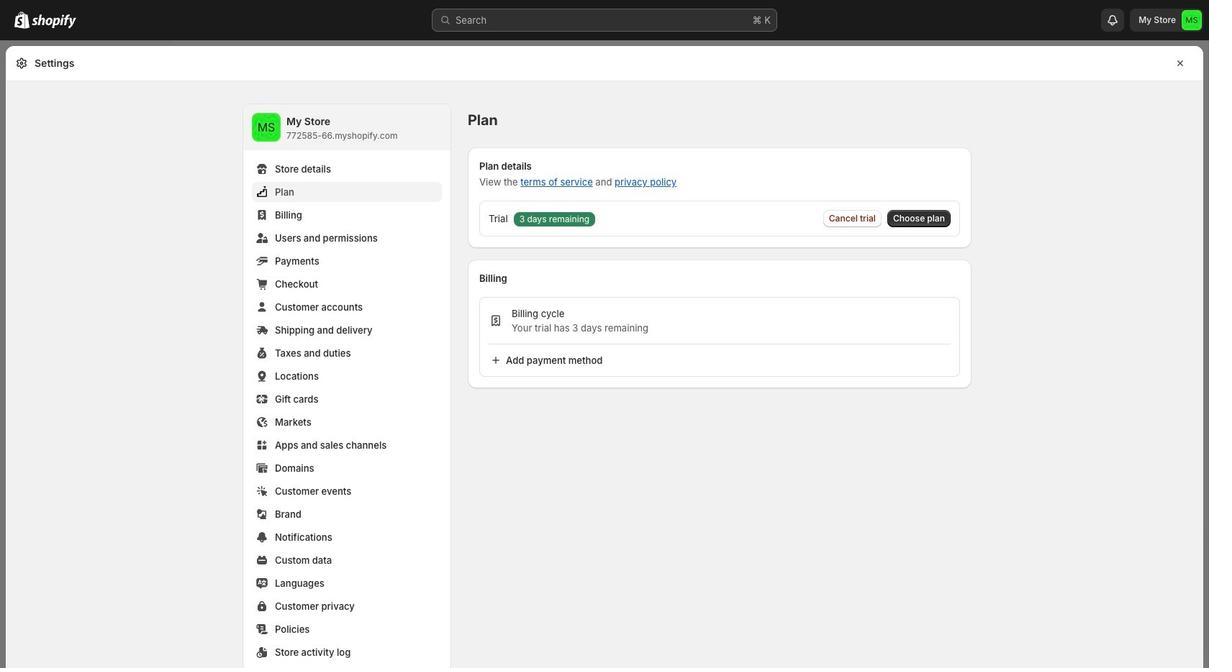 Task type: describe. For each thing, give the bounding box(es) containing it.
0 horizontal spatial shopify image
[[14, 12, 30, 29]]



Task type: vqa. For each thing, say whether or not it's contained in the screenshot.
the cancel
no



Task type: locate. For each thing, give the bounding box(es) containing it.
settings dialog
[[6, 46, 1203, 669]]

my store image
[[1182, 10, 1202, 30]]

my store image
[[252, 113, 281, 142]]

shopify image
[[14, 12, 30, 29], [32, 14, 76, 29]]

1 horizontal spatial shopify image
[[32, 14, 76, 29]]

shop settings menu element
[[243, 104, 451, 669]]



